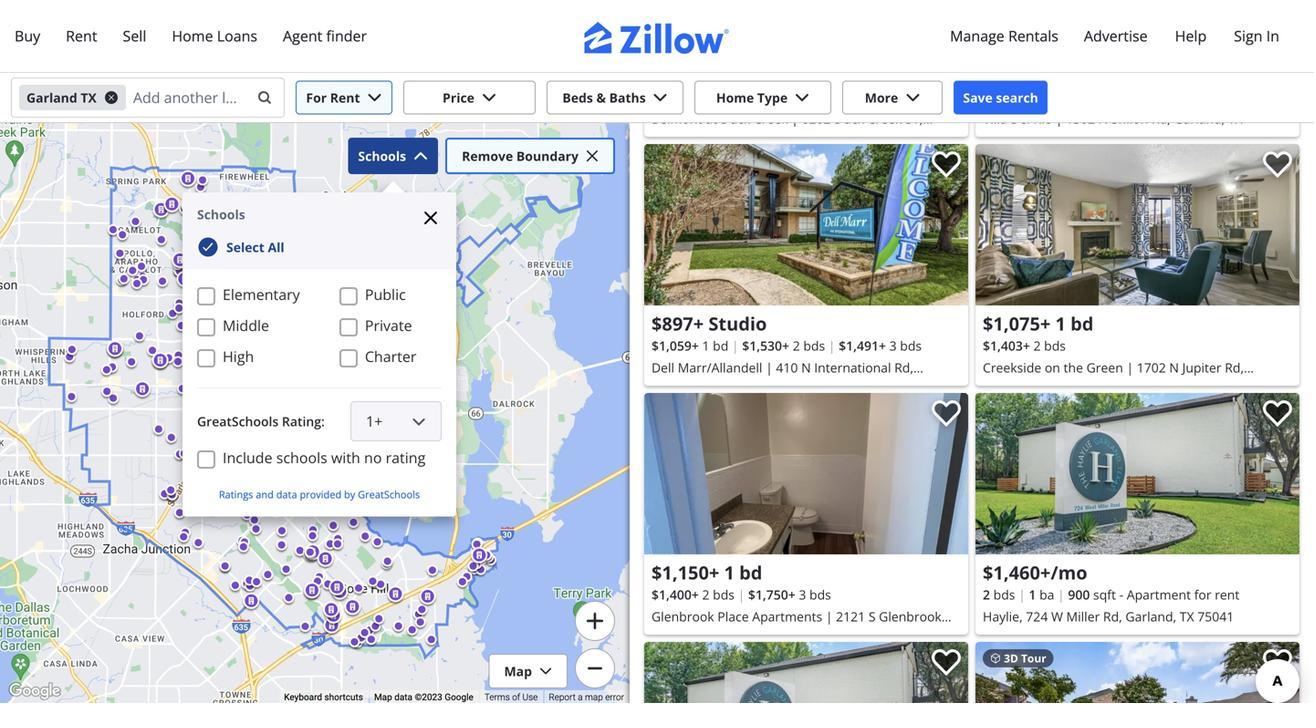 Task type: locate. For each thing, give the bounding box(es) containing it.
bds for $1,400+ 2 bds
[[713, 587, 735, 604]]

tx down - apartment for rent
[[1180, 608, 1195, 626]]

1 horizontal spatial n
[[1099, 110, 1108, 127]]

$1,150+ 1 bd
[[652, 560, 763, 586]]

2 down $1,075+
[[1034, 337, 1041, 355]]

dr, inside belmont at duck creek | 6202 duck creek dr, garland, tx
[[905, 110, 923, 127]]

0 vertical spatial bd
[[1071, 311, 1094, 336]]

home type button
[[695, 81, 832, 115]]

0 vertical spatial data
[[276, 488, 297, 502]]

home up at
[[716, 89, 754, 106]]

chevron down image inside beds & baths dropdown button
[[653, 90, 668, 105]]

1 horizontal spatial glenbrook
[[879, 608, 942, 626]]

| inside dell marr/allandell | 410 n international rd, garland, tx
[[766, 359, 773, 377]]

sqft
[[1094, 587, 1116, 604]]

1 vertical spatial schools
[[197, 206, 245, 223]]

help
[[1175, 26, 1207, 46]]

creek down more
[[868, 110, 902, 127]]

home type
[[716, 89, 788, 106]]

chevron down image
[[367, 90, 382, 105], [653, 90, 668, 105], [795, 90, 810, 105], [906, 90, 920, 105], [539, 665, 552, 678]]

garland tx
[[26, 89, 97, 106]]

0 horizontal spatial home
[[172, 26, 213, 46]]

garland, down apartment
[[1126, 608, 1177, 626]]

glenbrook down the "$1,400+"
[[652, 608, 714, 626]]

bd for $1,075+ 1 bd $1,403+ 2 bds
[[1071, 311, 1094, 336]]

checkmark image
[[197, 236, 219, 258]]

rio
[[1034, 110, 1053, 127]]

keyboard shortcuts button
[[284, 692, 363, 704]]

0 horizontal spatial creek
[[754, 110, 788, 127]]

1 horizontal spatial schools
[[358, 147, 406, 165]]

ratings and data provided by greatschools link
[[219, 488, 420, 502]]

three dimensional image
[[990, 654, 1001, 665]]

n right "1702"
[[1170, 359, 1179, 377]]

ba
[[1040, 587, 1055, 604]]

Elementary checkbox
[[197, 288, 215, 306]]

dialog containing elementary
[[183, 193, 456, 517]]

$1,530+ 2 bds
[[742, 337, 825, 355]]

©2023
[[415, 692, 443, 703]]

chevron down image for home type
[[795, 90, 810, 105]]

on
[[1045, 359, 1061, 377]]

1 ba
[[1029, 587, 1055, 604]]

bds up haylie, at the bottom of the page
[[994, 587, 1015, 604]]

2 horizontal spatial bd
[[1071, 311, 1094, 336]]

dr, down the "$1,400+"
[[652, 630, 670, 648]]

chevron up image
[[414, 149, 428, 163]]

chevron down image for more
[[906, 90, 920, 105]]

chevron down image right more
[[906, 90, 920, 105]]

n right 410
[[802, 359, 811, 377]]

for
[[1195, 587, 1212, 604]]

search image
[[257, 90, 272, 105]]

0 horizontal spatial data
[[276, 488, 297, 502]]

terms of use link
[[485, 692, 538, 703]]

2 up 410
[[793, 337, 800, 355]]

dr,
[[905, 110, 923, 127], [652, 630, 670, 648]]

greatschools up include
[[197, 413, 279, 430]]

| inside "creekside on the green | 1702 n jupiter rd, garland, tx"
[[1127, 359, 1134, 377]]

0 horizontal spatial bd
[[713, 337, 729, 355]]

advertise
[[1084, 26, 1148, 46]]

save this home button for $897+ studio
[[917, 144, 969, 195]]

duck right at
[[721, 110, 751, 127]]

belmont at duck creek | 6202 duck creek dr, garland, tx link
[[652, 108, 961, 149]]

3 for $1,491+
[[890, 337, 897, 355]]

bds up place
[[713, 587, 735, 604]]

garland, down belmont
[[652, 132, 703, 149]]

beds & baths
[[563, 89, 646, 106]]

1 horizontal spatial bd
[[740, 560, 763, 586]]

save this home image
[[932, 152, 961, 178], [1263, 152, 1293, 178], [932, 650, 961, 677], [1263, 650, 1293, 677]]

1 vertical spatial dr,
[[652, 630, 670, 648]]

| left "1702"
[[1127, 359, 1134, 377]]

rd, down $1,491+ 3 bds
[[895, 359, 914, 377]]

marr/allandell
[[678, 359, 763, 377]]

map
[[504, 663, 532, 681], [374, 692, 392, 703]]

creekside on the green image
[[976, 144, 1300, 306]]

data right and
[[276, 488, 297, 502]]

haylie, 724 w miller rd, garland, tx 75041 link
[[983, 606, 1293, 628]]

0 vertical spatial map
[[504, 663, 532, 681]]

all
[[268, 239, 284, 256]]

0 horizontal spatial map
[[374, 692, 392, 703]]

n right 1302
[[1099, 110, 1108, 127]]

1 horizontal spatial home
[[716, 89, 754, 106]]

0 horizontal spatial close image
[[424, 211, 438, 225]]

2 vertical spatial bd
[[740, 560, 763, 586]]

schools button
[[348, 138, 438, 174]]

close image inside remove boundary button
[[586, 150, 599, 162]]

of
[[512, 692, 520, 703]]

home
[[172, 26, 213, 46], [716, 89, 754, 106]]

1 vertical spatial 3
[[799, 587, 806, 604]]

1 vertical spatial bd
[[713, 337, 729, 355]]

creekside
[[983, 359, 1042, 377]]

apartment
[[1127, 587, 1191, 604]]

greatschools
[[197, 413, 279, 430], [358, 488, 420, 502]]

1 vertical spatial greatschools
[[358, 488, 420, 502]]

tx down on
[[1037, 381, 1052, 398]]

dialog
[[183, 193, 456, 517]]

creek down "type"
[[754, 110, 788, 127]]

save this home image for $1,460+/mo
[[1263, 401, 1293, 428]]

$1,075+
[[983, 311, 1051, 336]]

$1,075+ 1 bd $1,403+ 2 bds
[[983, 311, 1094, 355]]

1 vertical spatial map
[[374, 692, 392, 703]]

rating
[[386, 448, 426, 468]]

0 vertical spatial home
[[172, 26, 213, 46]]

3 up apartments
[[799, 587, 806, 604]]

1 horizontal spatial save this home image
[[1263, 401, 1293, 428]]

0 vertical spatial close image
[[586, 150, 599, 162]]

tx down place
[[727, 630, 742, 648]]

1 vertical spatial data
[[395, 692, 413, 703]]

glenbrook right s
[[879, 608, 942, 626]]

advertise link
[[1072, 15, 1161, 58]]

save this home button for $1,150+ 1 bd
[[917, 393, 969, 445]]

1 down $897+ studio
[[702, 337, 710, 355]]

tx down marr/allandell
[[706, 381, 720, 398]]

2 down $1,150+ 1 bd
[[702, 587, 710, 604]]

0 vertical spatial 3
[[890, 337, 897, 355]]

0 horizontal spatial dr,
[[652, 630, 670, 648]]

map right 'shortcuts'
[[374, 692, 392, 703]]

0 horizontal spatial 3
[[799, 587, 806, 604]]

1 horizontal spatial map
[[504, 663, 532, 681]]

1 horizontal spatial close image
[[586, 150, 599, 162]]

| left 2121
[[826, 608, 833, 626]]

data left the ©2023
[[395, 692, 413, 703]]

creekside on the green | 1702 n jupiter rd, garland, tx
[[983, 359, 1244, 398]]

no
[[364, 448, 382, 468]]

tx inside belmont at duck creek | 6202 duck creek dr, garland, tx
[[706, 132, 720, 149]]

chevron down image up "report"
[[539, 665, 552, 678]]

bds for $1,750+ 3 bds
[[810, 587, 831, 604]]

bds inside $1,075+ 1 bd $1,403+ 2 bds
[[1044, 337, 1066, 355]]

greatschools right by
[[358, 488, 420, 502]]

save
[[963, 89, 993, 106]]

0 vertical spatial dr,
[[905, 110, 923, 127]]

chevron down image inside more popup button
[[906, 90, 920, 105]]

2 horizontal spatial n
[[1170, 359, 1179, 377]]

high
[[223, 347, 254, 367]]

haylie, 724 w miller rd, garland, tx 75041 image
[[976, 393, 1300, 555]]

more
[[865, 89, 898, 106]]

tx inside "creekside on the green | 1702 n jupiter rd, garland, tx"
[[1037, 381, 1052, 398]]

rd, inside "creekside on the green | 1702 n jupiter rd, garland, tx"
[[1225, 359, 1244, 377]]

| inside belmont at duck creek | 6202 duck creek dr, garland, tx
[[792, 110, 799, 127]]

garland, inside dell marr/allandell | 410 n international rd, garland, tx
[[652, 381, 703, 398]]

$1,403+
[[983, 337, 1030, 355]]

0 horizontal spatial duck
[[721, 110, 751, 127]]

garland, down place
[[673, 630, 724, 648]]

data inside dialog
[[276, 488, 297, 502]]

agent
[[283, 26, 323, 46]]

bds
[[804, 337, 825, 355], [900, 337, 922, 355], [1044, 337, 1066, 355], [713, 587, 735, 604], [810, 587, 831, 604], [994, 587, 1015, 604]]

-
[[1120, 587, 1124, 604]]

provided
[[300, 488, 342, 502]]

home for home type
[[716, 89, 754, 106]]

1 save this home image from the left
[[932, 401, 961, 428]]

1 right $1,075+
[[1056, 311, 1066, 336]]

zillow logo image
[[584, 22, 730, 54]]

0 horizontal spatial glenbrook
[[652, 608, 714, 626]]

home inside popup button
[[716, 89, 754, 106]]

410
[[776, 359, 798, 377]]

clear field image
[[255, 90, 269, 105]]

save search button
[[954, 81, 1048, 115]]

w
[[1052, 608, 1063, 626]]

rd, inside 'villa del rio | 1302 n shiloh rd, garland, tx' link
[[1152, 110, 1171, 127]]

Private checkbox
[[339, 319, 358, 337]]

close image down the "chevron up" icon in the left top of the page
[[424, 211, 438, 225]]

0 vertical spatial greatschools
[[197, 413, 279, 430]]

1 horizontal spatial duck
[[834, 110, 864, 127]]

home inside main navigation
[[172, 26, 213, 46]]

2 duck from the left
[[834, 110, 864, 127]]

bds for $1,491+ 3 bds
[[900, 337, 922, 355]]

1 for $1,075+
[[1056, 311, 1066, 336]]

garland, down dell
[[652, 381, 703, 398]]

bds for $1,530+ 2 bds
[[804, 337, 825, 355]]

include schools with no rating
[[223, 448, 426, 468]]

1 vertical spatial close image
[[424, 211, 438, 225]]

save this home image
[[932, 401, 961, 428], [1263, 401, 1293, 428]]

keyboard
[[284, 692, 322, 703]]

$1,059+ 1 bd
[[652, 337, 729, 355]]

1302
[[1066, 110, 1096, 127]]

schools left the "chevron up" icon in the left top of the page
[[358, 147, 406, 165]]

schools inside dropdown button
[[358, 147, 406, 165]]

1 for $1,059+
[[702, 337, 710, 355]]

1 inside $1,075+ 1 bd $1,403+ 2 bds
[[1056, 311, 1066, 336]]

$1,059+
[[652, 337, 699, 355]]

schools up checkmark 'icon'
[[197, 206, 245, 223]]

rentals
[[1009, 26, 1059, 46]]

tx down at
[[706, 132, 720, 149]]

haylie,
[[983, 608, 1023, 626]]

2 up haylie, at the bottom of the page
[[983, 587, 990, 604]]

a
[[578, 692, 583, 703]]

tx left remove tag icon
[[81, 89, 97, 106]]

rd, down sqft
[[1104, 608, 1123, 626]]

rd, right shiloh
[[1152, 110, 1171, 127]]

bds up dell marr/allandell | 410 n international rd, garland, tx link
[[804, 337, 825, 355]]

rent link
[[53, 15, 110, 58]]

0 horizontal spatial n
[[802, 359, 811, 377]]

| left 6202
[[792, 110, 799, 127]]

1 glenbrook from the left
[[652, 608, 714, 626]]

0 vertical spatial schools
[[358, 147, 406, 165]]

1 horizontal spatial creek
[[868, 110, 902, 127]]

1 horizontal spatial data
[[395, 692, 413, 703]]

chevron down image inside home type popup button
[[795, 90, 810, 105]]

rd, inside dell marr/allandell | 410 n international rd, garland, tx
[[895, 359, 914, 377]]

duck right 6202
[[834, 110, 864, 127]]

agent finder
[[283, 26, 367, 46]]

bds up on
[[1044, 337, 1066, 355]]

3d
[[1004, 651, 1019, 666]]

| left 410
[[766, 359, 773, 377]]

1 vertical spatial home
[[716, 89, 754, 106]]

at
[[706, 110, 717, 127]]

bds right $1,491+
[[900, 337, 922, 355]]

Charter checkbox
[[339, 350, 358, 368]]

use
[[523, 692, 538, 703]]

dr, left villa in the right top of the page
[[905, 110, 923, 127]]

map inside map popup button
[[504, 663, 532, 681]]

|
[[792, 110, 799, 127], [1056, 110, 1063, 127], [766, 359, 773, 377], [1127, 359, 1134, 377], [826, 608, 833, 626]]

close image inside dialog
[[424, 211, 438, 225]]

n inside dell marr/allandell | 410 n international rd, garland, tx
[[802, 359, 811, 377]]

bd up $1,750+
[[740, 560, 763, 586]]

close image
[[586, 150, 599, 162], [424, 211, 438, 225]]

High checkbox
[[197, 350, 215, 368]]

google image
[[5, 680, 65, 704]]

garland, right shiloh
[[1174, 110, 1225, 127]]

map up of
[[504, 663, 532, 681]]

garland, down creekside
[[983, 381, 1034, 398]]

tour
[[1021, 651, 1047, 666]]

bds up glenbrook place apartments | 2121 s glenbrook dr, garland, tx link
[[810, 587, 831, 604]]

chevron down image up 6202
[[795, 90, 810, 105]]

include
[[223, 448, 273, 468]]

1 horizontal spatial greatschools
[[358, 488, 420, 502]]

chevron down image up belmont
[[653, 90, 668, 105]]

| inside 'glenbrook place apartments | 2121 s glenbrook dr, garland, tx'
[[826, 608, 833, 626]]

remove boundary
[[462, 147, 579, 165]]

$1,750+ 3 bds
[[748, 587, 831, 604]]

bd up marr/allandell
[[713, 337, 729, 355]]

0 horizontal spatial save this home image
[[932, 401, 961, 428]]

green
[[1087, 359, 1124, 377]]

3 for $1,750+
[[799, 587, 806, 604]]

1 left ba
[[1029, 587, 1036, 604]]

bd up the
[[1071, 311, 1094, 336]]

1 horizontal spatial 3
[[890, 337, 897, 355]]

3 right $1,491+
[[890, 337, 897, 355]]

in
[[1267, 26, 1280, 46]]

Include schools with no rating checkbox
[[197, 451, 215, 469]]

1 up $1,400+ 2 bds
[[724, 560, 735, 586]]

2 save this home image from the left
[[1263, 401, 1293, 428]]

1 horizontal spatial dr,
[[905, 110, 923, 127]]

tx down sign
[[1228, 110, 1243, 127]]

elementary
[[223, 285, 300, 304]]

close image right boundary
[[586, 150, 599, 162]]

home left loans
[[172, 26, 213, 46]]

garland, inside "creekside on the green | 1702 n jupiter rd, garland, tx"
[[983, 381, 1034, 398]]

bd inside $1,075+ 1 bd $1,403+ 2 bds
[[1071, 311, 1094, 336]]

rd, inside haylie, 724 w miller rd, garland, tx 75041 link
[[1104, 608, 1123, 626]]

villa del rio | 1302 n shiloh rd, garland, tx link
[[983, 108, 1293, 130]]

plus image
[[586, 612, 605, 631]]

search
[[996, 89, 1039, 106]]

minus image
[[586, 660, 605, 679]]

rd,
[[1152, 110, 1171, 127], [895, 359, 914, 377], [1225, 359, 1244, 377], [1104, 608, 1123, 626]]

0 horizontal spatial greatschools
[[197, 413, 279, 430]]

:
[[321, 413, 325, 430]]

rd, right jupiter
[[1225, 359, 1244, 377]]

0 horizontal spatial schools
[[197, 206, 245, 223]]

remove boundary button
[[446, 138, 615, 174]]

$1,400+
[[652, 587, 699, 604]]



Task type: vqa. For each thing, say whether or not it's contained in the screenshot.
baton inside the 5343 Loring Dr, Baton Rouge, LA 70812 KELLER WILLIAMS REALTY-FIRST CHOICE
no



Task type: describe. For each thing, give the bounding box(es) containing it.
chevron down image for beds & baths
[[653, 90, 668, 105]]

chevron down image up schools dropdown button
[[367, 90, 382, 105]]

map button
[[489, 655, 568, 689]]

bd for $1,059+ 1 bd
[[713, 337, 729, 355]]

villa
[[983, 110, 1008, 127]]

price button
[[403, 81, 536, 115]]

shiloh
[[1112, 110, 1149, 127]]

error
[[605, 692, 624, 703]]

report
[[549, 692, 576, 703]]

bd for $1,150+ 1 bd
[[740, 560, 763, 586]]

$1,491+ 3 bds
[[839, 337, 922, 355]]

s
[[869, 608, 876, 626]]

$1,750+
[[748, 587, 796, 604]]

map region
[[0, 0, 820, 704]]

$1,491+
[[839, 337, 886, 355]]

dell
[[652, 359, 675, 377]]

6202
[[802, 110, 831, 127]]

1 duck from the left
[[721, 110, 751, 127]]

ratings
[[219, 488, 253, 502]]

sell
[[123, 26, 146, 46]]

Public checkbox
[[339, 288, 358, 306]]

save this home image for $1,150+ 1 bd
[[932, 401, 961, 428]]

$897+ studio
[[652, 311, 767, 336]]

ratings and data provided by greatschools
[[219, 488, 420, 502]]

charter
[[365, 347, 417, 367]]

tx inside filters element
[[81, 89, 97, 106]]

main navigation
[[0, 0, 1314, 73]]

select all
[[226, 239, 284, 256]]

private
[[365, 316, 412, 335]]

Middle checkbox
[[197, 319, 215, 337]]

apartments
[[752, 608, 823, 626]]

rating
[[282, 413, 321, 430]]

3d tour
[[1001, 651, 1047, 666]]

tx inside 'glenbrook place apartments | 2121 s glenbrook dr, garland, tx'
[[727, 630, 742, 648]]

900
[[1068, 587, 1090, 604]]

schools
[[276, 448, 327, 468]]

sign in
[[1234, 26, 1280, 46]]

glenbrook place apartments | 2121 s glenbrook dr, garland, tx link
[[652, 606, 961, 648]]

select all button
[[197, 236, 284, 258]]

jupiter
[[1183, 359, 1222, 377]]

finder
[[326, 26, 367, 46]]

with
[[331, 448, 360, 468]]

save search
[[963, 89, 1039, 106]]

belmont at duck creek | 6202 duck creek dr, garland, tx
[[652, 110, 923, 149]]

beds
[[563, 89, 593, 106]]

$1,400+ 2 bds
[[652, 587, 735, 604]]

n inside "creekside on the green | 1702 n jupiter rd, garland, tx"
[[1170, 359, 1179, 377]]

studio
[[709, 311, 767, 336]]

terms
[[485, 692, 510, 703]]

map data ©2023 google
[[374, 692, 474, 703]]

more button
[[843, 81, 943, 115]]

manage rentals
[[950, 26, 1059, 46]]

724
[[1026, 608, 1048, 626]]

filters element
[[0, 73, 1314, 123]]

schools inside dialog
[[197, 206, 245, 223]]

chevron down image
[[482, 90, 497, 105]]

google
[[445, 692, 474, 703]]

belmont
[[652, 110, 702, 127]]

garland
[[26, 89, 77, 106]]

tx inside dell marr/allandell | 410 n international rd, garland, tx
[[706, 381, 720, 398]]

| right rio
[[1056, 110, 1063, 127]]

garland, inside belmont at duck creek | 6202 duck creek dr, garland, tx
[[652, 132, 703, 149]]

agent finder link
[[270, 15, 380, 58]]

save this home button for $1,460+/mo
[[1249, 393, 1300, 445]]

map for map
[[504, 663, 532, 681]]

map for map data ©2023 google
[[374, 692, 392, 703]]

- apartment for rent
[[1120, 587, 1240, 604]]

glenbrook place apartments image
[[644, 393, 969, 555]]

remove
[[462, 147, 513, 165]]

dell marr/allandell image
[[644, 144, 969, 306]]

2 inside $1,075+ 1 bd $1,403+ 2 bds
[[1034, 337, 1041, 355]]

chevron down image inside map popup button
[[539, 665, 552, 678]]

sign in link
[[1222, 15, 1293, 58]]

sign
[[1234, 26, 1263, 46]]

1 creek from the left
[[754, 110, 788, 127]]

Search text field
[[133, 83, 246, 112]]

public
[[365, 285, 406, 304]]

buy link
[[2, 15, 53, 58]]

dell marr/allandell | 410 n international rd, garland, tx
[[652, 359, 914, 398]]

1 for $1,150+
[[724, 560, 735, 586]]

$1,150+
[[652, 560, 720, 586]]

dr, inside 'glenbrook place apartments | 2121 s glenbrook dr, garland, tx'
[[652, 630, 670, 648]]

international
[[814, 359, 891, 377]]

help link
[[1163, 15, 1220, 58]]

dell marr/allandell | 410 n international rd, garland, tx link
[[652, 357, 961, 398]]

villa del rio | 1302 n shiloh rd, garland, tx
[[983, 110, 1243, 127]]

save this home button for $1,075+ 1 bd
[[1249, 144, 1300, 195]]

haylie, 724 w miller rd, garland, tx 75041
[[983, 608, 1234, 626]]

creekside on the green | 1702 n jupiter rd, garland, tx link
[[983, 357, 1293, 398]]

place
[[718, 608, 749, 626]]

remove tag image
[[104, 90, 119, 105]]

2 bds
[[983, 587, 1015, 604]]

the
[[1064, 359, 1084, 377]]

price
[[443, 89, 475, 106]]

&
[[596, 89, 606, 106]]

home for home loans
[[172, 26, 213, 46]]

2 creek from the left
[[868, 110, 902, 127]]

garland, inside 'glenbrook place apartments | 2121 s glenbrook dr, garland, tx'
[[673, 630, 724, 648]]

report a map error
[[549, 692, 624, 703]]

baths
[[609, 89, 646, 106]]

$1,460+/mo
[[983, 560, 1088, 586]]

boundary
[[517, 147, 579, 165]]

rent
[[1215, 587, 1240, 604]]

glenbrook place apartments | 2121 s glenbrook dr, garland, tx
[[652, 608, 942, 648]]

2 glenbrook from the left
[[879, 608, 942, 626]]

loans
[[217, 26, 257, 46]]



